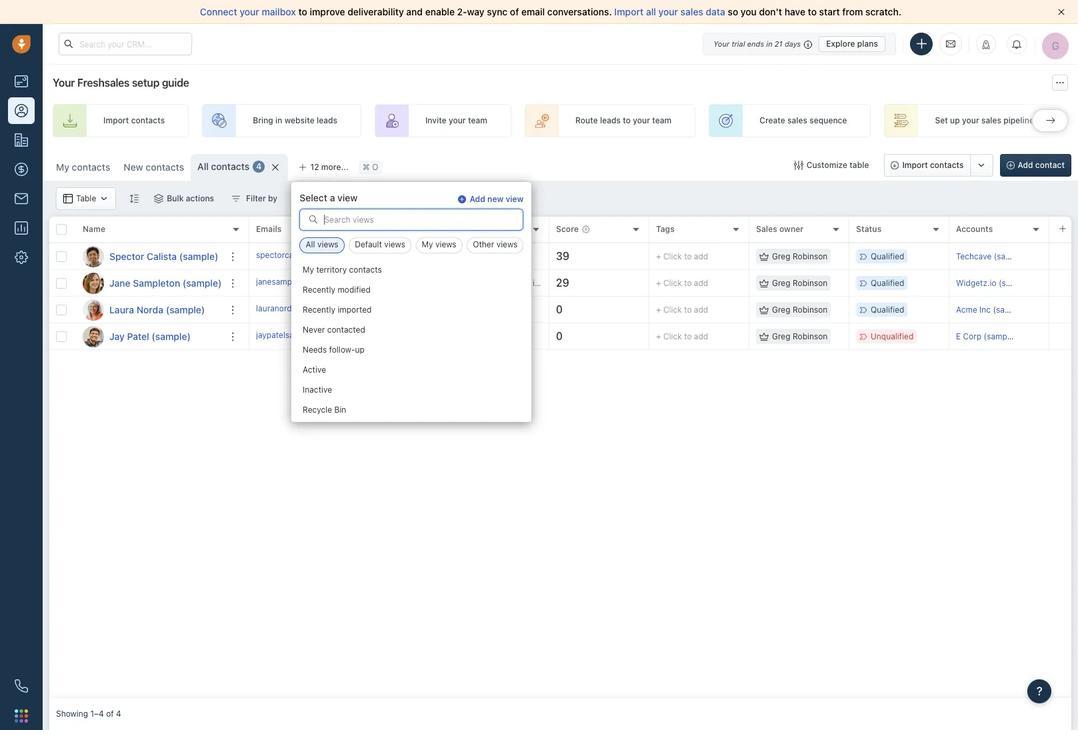 Task type: vqa. For each thing, say whether or not it's contained in the screenshot.
first 'your' from the right
no



Task type: locate. For each thing, give the bounding box(es) containing it.
row group
[[49, 243, 249, 350], [249, 243, 1076, 350]]

invite your team link
[[375, 104, 511, 137]]

0 vertical spatial up
[[950, 116, 960, 126]]

container_wx8msf4aqz5i3rn1 image
[[794, 161, 803, 170], [100, 194, 109, 203], [154, 194, 164, 203], [231, 194, 241, 203], [760, 252, 769, 261], [760, 305, 769, 314]]

1 leads from the left
[[317, 116, 337, 126]]

press space to select this row. row containing 29
[[249, 270, 1076, 297]]

1 horizontal spatial all
[[306, 240, 315, 250]]

sampleton
[[133, 277, 180, 288]]

import contacts down setup
[[103, 116, 165, 126]]

(sample) right inc
[[993, 305, 1026, 315]]

import inside button
[[902, 160, 928, 170]]

add contact
[[1018, 160, 1065, 170]]

never
[[303, 325, 325, 335]]

2 vertical spatial my
[[303, 265, 314, 275]]

1 qualified from the top
[[871, 251, 905, 261]]

import down 'your freshsales setup guide'
[[103, 116, 129, 126]]

2 horizontal spatial sales
[[982, 116, 1002, 126]]

3 greg from the top
[[772, 305, 791, 315]]

(sample) down jane sampleton (sample) link
[[166, 304, 205, 315]]

phone image
[[15, 680, 28, 693]]

add inside button
[[1018, 160, 1033, 170]]

1 vertical spatial of
[[106, 709, 114, 719]]

1 cell from the top
[[1050, 243, 1076, 269]]

+ add task
[[456, 251, 496, 261]]

laura norda (sample)
[[109, 304, 205, 315]]

4
[[256, 162, 262, 172], [116, 709, 121, 719]]

1 vertical spatial 0
[[556, 330, 563, 342]]

add down other
[[463, 251, 478, 261]]

import contacts down set
[[902, 160, 964, 170]]

have
[[785, 6, 806, 17]]

qualified for 0
[[871, 305, 905, 315]]

close image
[[1058, 9, 1065, 15]]

0 vertical spatial container_wx8msf4aqz5i3rn1 image
[[63, 194, 73, 203]]

1 greg from the top
[[772, 251, 791, 261]]

0 vertical spatial 0
[[556, 303, 563, 315]]

2 views from the left
[[384, 240, 405, 250]]

import for import contacts button
[[902, 160, 928, 170]]

view right 'new'
[[506, 194, 524, 204]]

invite
[[425, 116, 447, 126]]

0 vertical spatial your
[[714, 39, 730, 48]]

1 horizontal spatial leads
[[600, 116, 621, 126]]

recently for recently modified
[[303, 285, 336, 295]]

what's new image
[[982, 40, 991, 49]]

0 vertical spatial all
[[197, 161, 209, 172]]

robinson for techcave (sample)
[[793, 251, 828, 261]]

import contacts
[[103, 116, 165, 126], [902, 160, 964, 170]]

greg robinson
[[772, 251, 828, 261], [772, 278, 828, 288], [772, 305, 828, 315], [772, 331, 828, 341]]

l image
[[83, 299, 104, 320]]

all up 'actions'
[[197, 161, 209, 172]]

1 horizontal spatial 4
[[256, 162, 262, 172]]

1 horizontal spatial my
[[303, 265, 314, 275]]

import left all
[[614, 6, 644, 17]]

j image
[[83, 272, 104, 294]]

(sample) for e corp (sample)
[[984, 331, 1017, 341]]

0 horizontal spatial all
[[197, 161, 209, 172]]

explore
[[826, 38, 855, 48]]

1 horizontal spatial import
[[614, 6, 644, 17]]

qualified for 29
[[871, 278, 905, 288]]

showing
[[56, 709, 88, 719]]

add left contact
[[1018, 160, 1033, 170]]

bulk
[[167, 193, 184, 203]]

+ click to add for janesampleton@gmail.com 3684932360
[[656, 278, 708, 288]]

21
[[775, 39, 783, 48]]

2 cell from the top
[[1050, 270, 1076, 296]]

recently for recently imported
[[303, 305, 336, 315]]

your left trial
[[714, 39, 730, 48]]

contacts up table
[[72, 161, 110, 173]]

views up "3684945781"
[[384, 240, 405, 250]]

recently up lauranordasample@gmail.com on the left
[[303, 285, 336, 295]]

2 vertical spatial import
[[902, 160, 928, 170]]

leads right route
[[600, 116, 621, 126]]

1 row group from the left
[[49, 243, 249, 350]]

in inside 'link'
[[275, 116, 282, 126]]

views down activity
[[497, 240, 518, 250]]

import contacts for import contacts link
[[103, 116, 165, 126]]

+ click to add for jaypatelsample@gmail.com + click to add
[[656, 331, 708, 341]]

all contacts 4
[[197, 161, 262, 172]]

(sample) inside jay patel (sample) link
[[152, 330, 191, 342]]

active
[[303, 365, 326, 375]]

new contacts button
[[117, 154, 191, 181], [124, 161, 184, 173]]

4167348672
[[356, 303, 404, 313]]

1 horizontal spatial view
[[506, 194, 524, 204]]

3 cell from the top
[[1050, 297, 1076, 323]]

0 horizontal spatial leads
[[317, 116, 337, 126]]

cell
[[1050, 243, 1076, 269], [1050, 270, 1076, 296], [1050, 297, 1076, 323], [1050, 323, 1076, 349]]

acme inc (sample)
[[956, 305, 1026, 315]]

1 vertical spatial import
[[103, 116, 129, 126]]

1 vertical spatial all
[[306, 240, 315, 250]]

import right table
[[902, 160, 928, 170]]

my down search views search field
[[422, 240, 433, 250]]

0 vertical spatial 4
[[256, 162, 262, 172]]

+ click to add
[[656, 251, 708, 261], [656, 278, 708, 288], [656, 305, 708, 315], [656, 331, 708, 341]]

1 vertical spatial recently
[[303, 305, 336, 315]]

you
[[741, 6, 757, 17]]

row group containing spector calista (sample)
[[49, 243, 249, 350]]

press space to select this row. row containing jane sampleton (sample)
[[49, 270, 249, 297]]

(sample) down laura norda (sample) link
[[152, 330, 191, 342]]

greg robinson for widgetz.io (sample)
[[772, 278, 828, 288]]

2 qualified from the top
[[871, 278, 905, 288]]

bin
[[335, 405, 347, 415]]

0 horizontal spatial sales
[[681, 6, 703, 17]]

0 vertical spatial import contacts
[[103, 116, 165, 126]]

recently up never
[[303, 305, 336, 315]]

in right bring
[[275, 116, 282, 126]]

leads right website
[[317, 116, 337, 126]]

(sample) inside jane sampleton (sample) link
[[183, 277, 222, 288]]

2 vertical spatial container_wx8msf4aqz5i3rn1 image
[[760, 332, 769, 341]]

1 vertical spatial 4
[[116, 709, 121, 719]]

recycle
[[303, 405, 332, 415]]

robinson
[[793, 251, 828, 261], [793, 278, 828, 288], [793, 305, 828, 315], [793, 331, 828, 341]]

4 greg robinson from the top
[[772, 331, 828, 341]]

(sample) right calista
[[179, 250, 218, 262]]

2 greg from the top
[[772, 278, 791, 288]]

bring in website leads link
[[202, 104, 361, 137]]

contacts down set
[[930, 160, 964, 170]]

views for other views
[[497, 240, 518, 250]]

0 horizontal spatial my
[[56, 161, 69, 173]]

(sample) inside spector calista (sample) link
[[179, 250, 218, 262]]

1 vertical spatial qualified
[[871, 278, 905, 288]]

view for add new view
[[506, 194, 524, 204]]

o
[[372, 162, 378, 172]]

1 vertical spatial in
[[275, 116, 282, 126]]

search image
[[309, 215, 318, 224]]

of right sync
[[510, 6, 519, 17]]

1 horizontal spatial team
[[652, 116, 672, 126]]

views for all views
[[317, 240, 339, 250]]

leads inside "link"
[[600, 116, 621, 126]]

3684945781
[[356, 250, 405, 260]]

robinson for widgetz.io (sample)
[[793, 278, 828, 288]]

corp
[[963, 331, 982, 341]]

views down next
[[435, 240, 457, 250]]

1 greg robinson from the top
[[772, 251, 828, 261]]

1–4
[[90, 709, 104, 719]]

1 vertical spatial up
[[355, 345, 365, 355]]

techcave
[[956, 251, 992, 261]]

view for select a view
[[338, 192, 358, 203]]

3 views from the left
[[435, 240, 457, 250]]

(sample) right corp
[[984, 331, 1017, 341]]

of right '1–4'
[[106, 709, 114, 719]]

Search your CRM... text field
[[59, 33, 192, 55]]

contacts inside import contacts button
[[930, 160, 964, 170]]

container_wx8msf4aqz5i3rn1 image for 29
[[760, 278, 769, 288]]

set up your sales pipeline
[[935, 116, 1034, 126]]

1 vertical spatial add
[[470, 194, 485, 204]]

your right all
[[659, 6, 678, 17]]

phone element
[[8, 673, 35, 700]]

laura norda (sample) link
[[109, 303, 205, 316]]

my for my views
[[422, 240, 433, 250]]

add inside press space to select this row. row
[[463, 251, 478, 261]]

create sales sequence link
[[709, 104, 871, 137]]

views
[[317, 240, 339, 250], [384, 240, 405, 250], [435, 240, 457, 250], [497, 240, 518, 250]]

add left 'new'
[[470, 194, 485, 204]]

grid
[[49, 215, 1076, 698]]

+ for janesampleton@gmail.com
[[656, 278, 661, 288]]

sales left pipeline on the top right of page
[[982, 116, 1002, 126]]

connect
[[200, 6, 237, 17]]

set up your sales pipeline link
[[885, 104, 1058, 137]]

your inside "link"
[[633, 116, 650, 126]]

views for my views
[[435, 240, 457, 250]]

enable
[[425, 6, 455, 17]]

1 vertical spatial import contacts
[[902, 160, 964, 170]]

(sample) up widgetz.io (sample) link
[[994, 251, 1027, 261]]

task
[[481, 251, 496, 261]]

my for my contacts
[[56, 161, 69, 173]]

0 vertical spatial my
[[56, 161, 69, 173]]

add
[[1018, 160, 1033, 170], [470, 194, 485, 204], [463, 251, 478, 261]]

of
[[510, 6, 519, 17], [106, 709, 114, 719]]

1 recently from the top
[[303, 285, 336, 295]]

4 + click to add from the top
[[656, 331, 708, 341]]

2 + click to add from the top
[[656, 278, 708, 288]]

janesampleton@gmail.com
[[256, 277, 357, 287]]

default
[[355, 240, 382, 250]]

contacts right new
[[146, 161, 184, 173]]

my up janesampleton@gmail.com
[[303, 265, 314, 275]]

import contacts inside button
[[902, 160, 964, 170]]

(sample) for spector calista (sample)
[[179, 250, 218, 262]]

+ click to add for spectorcalista@gmail.com 3684945781
[[656, 251, 708, 261]]

0 horizontal spatial view
[[338, 192, 358, 203]]

inc
[[980, 305, 991, 315]]

add new view
[[470, 194, 524, 204]]

greg for widgetz.io (sample)
[[772, 278, 791, 288]]

container_wx8msf4aqz5i3rn1 image inside filter by button
[[231, 194, 241, 203]]

sales right create
[[788, 116, 808, 126]]

conversations.
[[547, 6, 612, 17]]

0 horizontal spatial team
[[468, 116, 487, 126]]

0 horizontal spatial in
[[275, 116, 282, 126]]

4 views from the left
[[497, 240, 518, 250]]

all for views
[[306, 240, 315, 250]]

views for default views
[[384, 240, 405, 250]]

4 cell from the top
[[1050, 323, 1076, 349]]

setup
[[132, 77, 159, 89]]

container_wx8msf4aqz5i3rn1 image inside "customize table" button
[[794, 161, 803, 170]]

your
[[714, 39, 730, 48], [53, 77, 75, 89]]

0 horizontal spatial your
[[53, 77, 75, 89]]

imported
[[338, 305, 372, 315]]

contacts up filter by button
[[211, 161, 250, 172]]

widgetz.io (sample) link
[[956, 278, 1032, 288]]

0 vertical spatial add
[[1018, 160, 1033, 170]]

j image
[[83, 326, 104, 347]]

container_wx8msf4aqz5i3rn1 image
[[63, 194, 73, 203], [760, 278, 769, 288], [760, 332, 769, 341]]

3 robinson from the top
[[793, 305, 828, 315]]

4 robinson from the top
[[793, 331, 828, 341]]

1 vertical spatial my
[[422, 240, 433, 250]]

1 views from the left
[[317, 240, 339, 250]]

2 leads from the left
[[600, 116, 621, 126]]

(sample) down techcave (sample)
[[999, 278, 1032, 288]]

tags
[[656, 224, 675, 234]]

2 0 from the top
[[556, 330, 563, 342]]

2 recently from the top
[[303, 305, 336, 315]]

all views
[[306, 240, 339, 250]]

1 + click to add from the top
[[656, 251, 708, 261]]

view right the a
[[338, 192, 358, 203]]

your right route
[[633, 116, 650, 126]]

jane
[[109, 277, 130, 288]]

sales left the data
[[681, 6, 703, 17]]

your for your freshsales setup guide
[[53, 77, 75, 89]]

2 robinson from the top
[[793, 278, 828, 288]]

norda
[[137, 304, 163, 315]]

(sample) for jane sampleton (sample)
[[183, 277, 222, 288]]

select a view
[[300, 192, 358, 203]]

3 greg robinson from the top
[[772, 305, 828, 315]]

3 qualified from the top
[[871, 305, 905, 315]]

container_wx8msf4aqz5i3rn1 image for 0
[[760, 332, 769, 341]]

all inside button
[[306, 240, 315, 250]]

0 vertical spatial in
[[766, 39, 773, 48]]

deliverability
[[348, 6, 404, 17]]

press space to select this row. row
[[49, 243, 249, 270], [249, 243, 1076, 270], [49, 270, 249, 297], [249, 270, 1076, 297], [49, 297, 249, 323], [249, 297, 1076, 323], [49, 323, 249, 350], [249, 323, 1076, 350]]

your left 'freshsales'
[[53, 77, 75, 89]]

1 vertical spatial your
[[53, 77, 75, 89]]

2 vertical spatial add
[[463, 251, 478, 261]]

contacts down setup
[[131, 116, 165, 126]]

2 horizontal spatial import
[[902, 160, 928, 170]]

Search views search field
[[300, 210, 523, 230]]

in left 21
[[766, 39, 773, 48]]

leads
[[317, 116, 337, 126], [600, 116, 621, 126]]

0 vertical spatial qualified
[[871, 251, 905, 261]]

my up table popup button
[[56, 161, 69, 173]]

explore plans
[[826, 38, 878, 48]]

greg robinson for acme inc (sample)
[[772, 305, 828, 315]]

click
[[663, 251, 682, 261], [663, 278, 682, 288], [663, 305, 682, 315], [363, 330, 382, 340], [663, 331, 682, 341]]

other views button
[[467, 238, 524, 254]]

1 horizontal spatial import contacts
[[902, 160, 964, 170]]

0 vertical spatial of
[[510, 6, 519, 17]]

your freshsales setup guide
[[53, 77, 189, 89]]

name column header
[[76, 217, 249, 243]]

2 team from the left
[[652, 116, 672, 126]]

1 0 from the top
[[556, 303, 563, 315]]

invite your team
[[425, 116, 487, 126]]

+ for spectorcalista@gmail.com
[[656, 251, 661, 261]]

1 horizontal spatial your
[[714, 39, 730, 48]]

freshworks switcher image
[[15, 709, 28, 723]]

4 up filter by
[[256, 162, 262, 172]]

press space to select this row. row containing spector calista (sample)
[[49, 243, 249, 270]]

(sample) right sampleton
[[183, 277, 222, 288]]

don't
[[759, 6, 782, 17]]

jay patel (sample) link
[[109, 330, 191, 343]]

grid containing 39
[[49, 215, 1076, 698]]

press space to select this row. row containing 39
[[249, 243, 1076, 270]]

2 vertical spatial qualified
[[871, 305, 905, 315]]

my inside 'my views' button
[[422, 240, 433, 250]]

name row
[[49, 217, 249, 243]]

(sample) for jay patel (sample)
[[152, 330, 191, 342]]

greg for acme inc (sample)
[[772, 305, 791, 315]]

0 horizontal spatial 4
[[116, 709, 121, 719]]

your right invite
[[449, 116, 466, 126]]

views up spectorcalista@gmail.com 3684945781
[[317, 240, 339, 250]]

4 greg from the top
[[772, 331, 791, 341]]

0 for lauranordasample@gmail.com
[[556, 303, 563, 315]]

greg robinson for techcave (sample)
[[772, 251, 828, 261]]

(sample) inside laura norda (sample) link
[[166, 304, 205, 315]]

2-
[[457, 6, 467, 17]]

2 greg robinson from the top
[[772, 278, 828, 288]]

3684932360
[[356, 277, 407, 287]]

all
[[197, 161, 209, 172], [306, 240, 315, 250]]

1 robinson from the top
[[793, 251, 828, 261]]

style_myh0__igzzd8unmi image
[[130, 194, 139, 203]]

import contacts for import contacts button
[[902, 160, 964, 170]]

jane sampleton (sample) link
[[109, 276, 222, 290]]

2 horizontal spatial my
[[422, 240, 433, 250]]

work
[[356, 224, 376, 234]]

0 horizontal spatial import
[[103, 116, 129, 126]]

up right set
[[950, 116, 960, 126]]

+
[[456, 251, 461, 261], [656, 251, 661, 261], [656, 278, 661, 288], [656, 305, 661, 315], [356, 330, 361, 340], [656, 331, 661, 341]]

container_wx8msf4aqz5i3rn1 image inside table popup button
[[100, 194, 109, 203]]

3684945781 link
[[356, 249, 405, 263]]

all up spectorcalista@gmail.com on the left of the page
[[306, 240, 315, 250]]

0 vertical spatial recently
[[303, 285, 336, 295]]

1 team from the left
[[468, 116, 487, 126]]

0 horizontal spatial import contacts
[[103, 116, 165, 126]]

cell for techcave (sample)
[[1050, 243, 1076, 269]]

1 vertical spatial container_wx8msf4aqz5i3rn1 image
[[760, 278, 769, 288]]

2 row group from the left
[[249, 243, 1076, 350]]

4 right '1–4'
[[116, 709, 121, 719]]

up down contacted
[[355, 345, 365, 355]]

cell for widgetz.io (sample)
[[1050, 270, 1076, 296]]

e corp (sample) link
[[956, 331, 1017, 341]]

import contacts group
[[884, 154, 993, 177]]

activity
[[477, 224, 506, 234]]



Task type: describe. For each thing, give the bounding box(es) containing it.
janesampleton@gmail.com link
[[256, 276, 357, 290]]

(sample) for acme inc (sample)
[[993, 305, 1026, 315]]

click for jaypatelsample@gmail.com + click to add
[[663, 331, 682, 341]]

never contacted
[[303, 325, 366, 335]]

improve
[[310, 6, 345, 17]]

send email image
[[946, 38, 956, 50]]

jaypatelsample@gmail.com + click to add
[[256, 330, 408, 340]]

your left mailbox
[[240, 6, 259, 17]]

spector calista (sample)
[[109, 250, 218, 262]]

press space to select this row. row containing laura norda (sample)
[[49, 297, 249, 323]]

e corp (sample)
[[956, 331, 1017, 341]]

click for spectorcalista@gmail.com 3684945781
[[663, 251, 682, 261]]

recently imported
[[303, 305, 372, 315]]

my views
[[422, 240, 457, 250]]

+ for lauranordasample@gmail.com
[[656, 305, 661, 315]]

acme inc (sample) link
[[956, 305, 1026, 315]]

add contact button
[[1000, 154, 1072, 177]]

route leads to your team
[[575, 116, 672, 126]]

owner
[[780, 224, 804, 234]]

next
[[456, 224, 474, 234]]

follow-
[[329, 345, 355, 355]]

all for contacts
[[197, 161, 209, 172]]

connect your mailbox to improve deliverability and enable 2-way sync of email conversations. import all your sales data so you don't have to start from scratch.
[[200, 6, 902, 17]]

emails
[[256, 224, 282, 234]]

⌘ o
[[363, 162, 378, 172]]

team inside route leads to your team "link"
[[652, 116, 672, 126]]

default views
[[355, 240, 405, 250]]

unqualified
[[871, 331, 914, 341]]

spectorcalista@gmail.com link
[[256, 249, 355, 263]]

1 horizontal spatial in
[[766, 39, 773, 48]]

add for spectorcalista@gmail.com 3684945781
[[694, 251, 708, 261]]

days
[[785, 39, 801, 48]]

greg for e corp (sample)
[[772, 331, 791, 341]]

widgetz.io
[[956, 278, 997, 288]]

website
[[285, 116, 315, 126]]

greg for techcave (sample)
[[772, 251, 791, 261]]

lauranordasample@gmail.com link
[[256, 303, 369, 317]]

my contacts
[[56, 161, 110, 173]]

contacts inside import contacts link
[[131, 116, 165, 126]]

route leads to your team link
[[525, 104, 696, 137]]

scratch.
[[866, 6, 902, 17]]

filter by button
[[223, 187, 286, 210]]

import contacts link
[[53, 104, 189, 137]]

add for add new view
[[470, 194, 485, 204]]

next activity
[[456, 224, 506, 234]]

cell for acme inc (sample)
[[1050, 297, 1076, 323]]

recently modified
[[303, 285, 371, 295]]

import for import contacts link
[[103, 116, 129, 126]]

0 for jaypatelsample@gmail.com
[[556, 330, 563, 342]]

actions
[[186, 193, 214, 203]]

lauranordasample@gmail.com
[[256, 303, 369, 313]]

0 horizontal spatial up
[[355, 345, 365, 355]]

bulk actions button
[[146, 187, 223, 210]]

⌘
[[363, 162, 370, 172]]

table
[[76, 194, 96, 204]]

way
[[467, 6, 485, 17]]

modified
[[338, 285, 371, 295]]

jaypatelsample@gmail.com
[[256, 330, 358, 340]]

janesampleton@gmail.com 3684932360
[[256, 277, 407, 287]]

table button
[[56, 187, 116, 210]]

ends
[[747, 39, 764, 48]]

row group containing 39
[[249, 243, 1076, 350]]

3 + click to add from the top
[[656, 305, 708, 315]]

+ for jaypatelsample@gmail.com
[[656, 331, 661, 341]]

4 inside all contacts 4
[[256, 162, 262, 172]]

cell for e corp (sample)
[[1050, 323, 1076, 349]]

container_wx8msf4aqz5i3rn1 image inside table popup button
[[63, 194, 73, 203]]

widgetz.io (sample)
[[956, 278, 1032, 288]]

route
[[575, 116, 598, 126]]

add for add contact
[[1018, 160, 1033, 170]]

a
[[330, 192, 335, 203]]

customize table button
[[785, 154, 878, 177]]

team inside the invite your team link
[[468, 116, 487, 126]]

your right set
[[962, 116, 979, 126]]

plans
[[857, 38, 878, 48]]

patel
[[127, 330, 149, 342]]

trial
[[732, 39, 745, 48]]

s image
[[83, 246, 104, 267]]

customize
[[807, 160, 848, 170]]

e
[[956, 331, 961, 341]]

leads inside 'link'
[[317, 116, 337, 126]]

to inside "link"
[[623, 116, 631, 126]]

1 horizontal spatial up
[[950, 116, 960, 126]]

3684932360 link
[[356, 276, 407, 290]]

sync
[[487, 6, 508, 17]]

your trial ends in 21 days
[[714, 39, 801, 48]]

robinson for acme inc (sample)
[[793, 305, 828, 315]]

data
[[706, 6, 725, 17]]

0 vertical spatial import
[[614, 6, 644, 17]]

name
[[83, 224, 105, 234]]

set
[[935, 116, 948, 126]]

sales
[[756, 224, 777, 234]]

12
[[310, 162, 319, 172]]

default views button
[[349, 238, 411, 254]]

contacts up 3684932360
[[349, 265, 382, 275]]

all
[[646, 6, 656, 17]]

29
[[556, 277, 569, 289]]

territory
[[317, 265, 347, 275]]

0 horizontal spatial of
[[106, 709, 114, 719]]

spectorcalista@gmail.com 3684945781
[[256, 250, 405, 260]]

(sample) for laura norda (sample)
[[166, 304, 205, 315]]

press space to select this row. row containing jay patel (sample)
[[49, 323, 249, 350]]

my territory contacts
[[303, 265, 382, 275]]

explore plans link
[[819, 36, 886, 52]]

bulk actions
[[167, 193, 214, 203]]

needs
[[303, 345, 327, 355]]

connect your mailbox link
[[200, 6, 298, 17]]

bring in website leads
[[253, 116, 337, 126]]

pipeline
[[1004, 116, 1034, 126]]

new contacts
[[124, 161, 184, 173]]

my for my territory contacts
[[303, 265, 314, 275]]

needs follow-up
[[303, 345, 365, 355]]

greg robinson for e corp (sample)
[[772, 331, 828, 341]]

1 horizontal spatial sales
[[788, 116, 808, 126]]

add for jaypatelsample@gmail.com + click to add
[[694, 331, 708, 341]]

my views button
[[416, 238, 463, 254]]

add for janesampleton@gmail.com 3684932360
[[694, 278, 708, 288]]

your for your trial ends in 21 days
[[714, 39, 730, 48]]

other
[[473, 240, 494, 250]]

click for janesampleton@gmail.com 3684932360
[[663, 278, 682, 288]]

robinson for e corp (sample)
[[793, 331, 828, 341]]

table
[[850, 160, 869, 170]]

qualified for 39
[[871, 251, 905, 261]]

jay patel (sample)
[[109, 330, 191, 342]]

12 more...
[[310, 162, 349, 172]]

container_wx8msf4aqz5i3rn1 image inside bulk actions "button"
[[154, 194, 164, 203]]

email
[[521, 6, 545, 17]]

showing 1–4 of 4
[[56, 709, 121, 719]]

1 horizontal spatial of
[[510, 6, 519, 17]]



